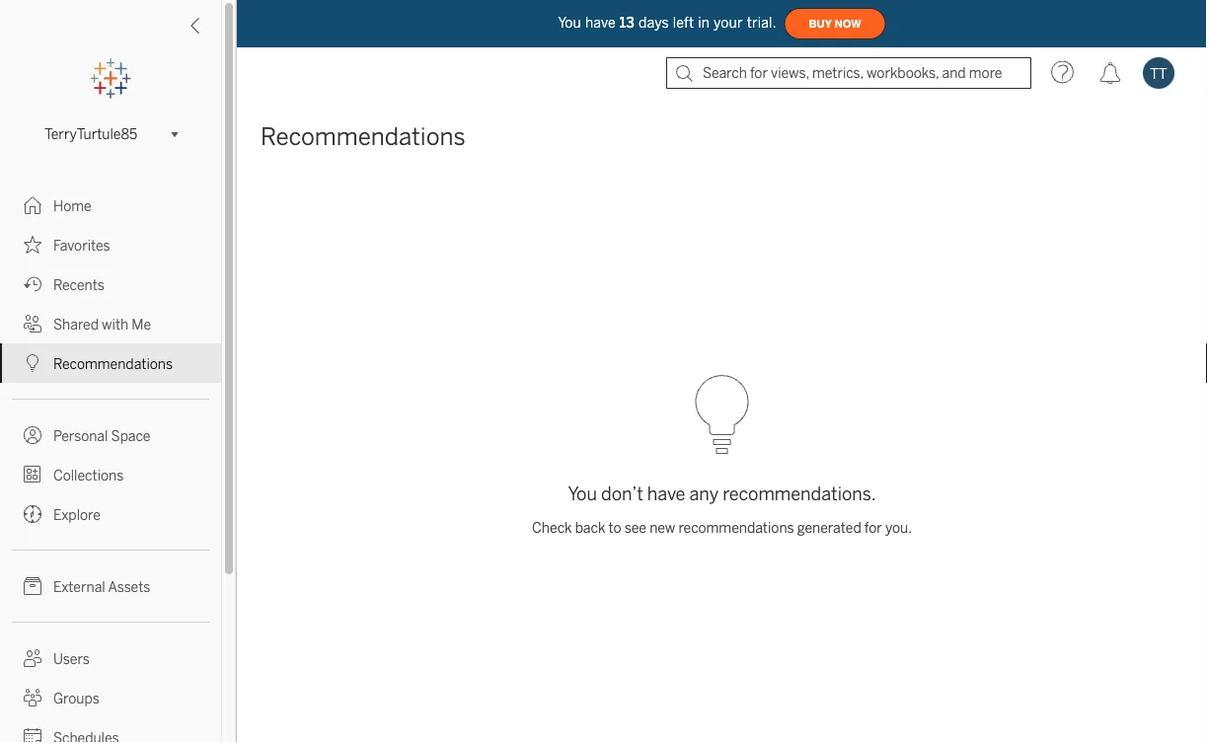 Task type: describe. For each thing, give the bounding box(es) containing it.
check
[[532, 520, 572, 536]]

you for you don't have any recommendations.
[[568, 484, 597, 505]]

groups link
[[0, 678, 221, 718]]

home link
[[0, 186, 221, 225]]

13
[[620, 15, 635, 31]]

in
[[698, 15, 710, 31]]

terryturtule85
[[44, 126, 137, 142]]

explore
[[53, 507, 101, 523]]

buy now button
[[785, 8, 886, 40]]

assets
[[108, 579, 150, 596]]

trial.
[[747, 15, 777, 31]]

you.
[[886, 520, 912, 536]]

external assets link
[[0, 567, 221, 606]]

buy now
[[809, 18, 862, 30]]

favorites
[[53, 238, 110, 254]]

now
[[835, 18, 862, 30]]

recommendations link
[[0, 344, 221, 383]]

recommendations
[[679, 520, 795, 536]]

back
[[575, 520, 606, 536]]

any
[[690, 484, 719, 505]]

personal space
[[53, 428, 151, 444]]

collections
[[53, 468, 124, 484]]

see
[[625, 520, 647, 536]]

me
[[132, 317, 151, 333]]

recommendations inside main navigation. press the up and down arrow keys to access links. element
[[53, 356, 173, 372]]

external assets
[[53, 579, 150, 596]]

Search for views, metrics, workbooks, and more text field
[[667, 57, 1032, 89]]

left
[[673, 15, 694, 31]]

shared with me
[[53, 317, 151, 333]]

personal
[[53, 428, 108, 444]]

favorites link
[[0, 225, 221, 265]]

0 vertical spatial recommendations
[[261, 123, 466, 151]]

0 vertical spatial have
[[586, 15, 616, 31]]

recents link
[[0, 265, 221, 304]]

personal space link
[[0, 416, 221, 455]]



Task type: vqa. For each thing, say whether or not it's contained in the screenshot.
the to
yes



Task type: locate. For each thing, give the bounding box(es) containing it.
new
[[650, 520, 676, 536]]

shared with me link
[[0, 304, 221, 344]]

space
[[111, 428, 151, 444]]

have left 13
[[586, 15, 616, 31]]

1 vertical spatial you
[[568, 484, 597, 505]]

you don't have any recommendations.
[[568, 484, 877, 505]]

collections link
[[0, 455, 221, 495]]

0 vertical spatial you
[[558, 15, 582, 31]]

for
[[865, 520, 883, 536]]

you left 13
[[558, 15, 582, 31]]

check back to see new recommendations generated for you.
[[532, 520, 912, 536]]

have
[[586, 15, 616, 31], [648, 484, 686, 505]]

terryturtule85 button
[[37, 122, 185, 146]]

home
[[53, 198, 92, 214]]

groups
[[53, 691, 99, 707]]

external
[[53, 579, 105, 596]]

users
[[53, 651, 90, 668]]

navigation panel element
[[0, 59, 221, 743]]

you
[[558, 15, 582, 31], [568, 484, 597, 505]]

to
[[609, 520, 622, 536]]

0 horizontal spatial have
[[586, 15, 616, 31]]

1 vertical spatial recommendations
[[53, 356, 173, 372]]

shared
[[53, 317, 99, 333]]

recommendations
[[261, 123, 466, 151], [53, 356, 173, 372]]

have up 'new' in the bottom of the page
[[648, 484, 686, 505]]

you have 13 days left in your trial.
[[558, 15, 777, 31]]

recents
[[53, 277, 104, 293]]

don't
[[601, 484, 644, 505]]

explore link
[[0, 495, 221, 534]]

your
[[714, 15, 743, 31]]

you up back
[[568, 484, 597, 505]]

1 horizontal spatial recommendations
[[261, 123, 466, 151]]

users link
[[0, 639, 221, 678]]

main navigation. press the up and down arrow keys to access links. element
[[0, 186, 221, 743]]

1 vertical spatial have
[[648, 484, 686, 505]]

1 horizontal spatial have
[[648, 484, 686, 505]]

0 horizontal spatial recommendations
[[53, 356, 173, 372]]

you for you have 13 days left in your trial.
[[558, 15, 582, 31]]

days
[[639, 15, 669, 31]]

recommendations.
[[723, 484, 877, 505]]

generated
[[798, 520, 862, 536]]

buy
[[809, 18, 832, 30]]

with
[[102, 317, 129, 333]]



